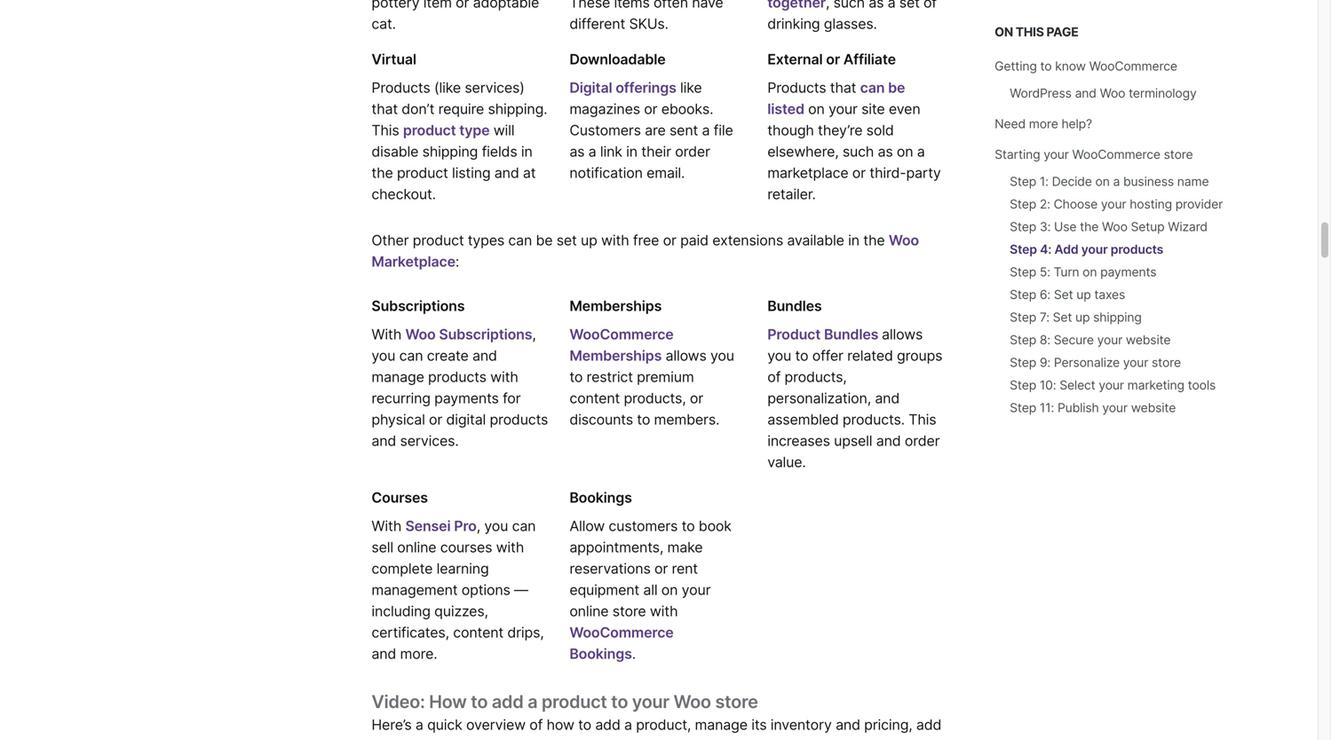 Task type: vqa. For each thing, say whether or not it's contained in the screenshot.
checkbox
no



Task type: describe. For each thing, give the bounding box(es) containing it.
product bundles link
[[768, 326, 882, 343]]

a inside "on your site even though they're sold elsewhere, such as on a marketplace or third-party retailer."
[[917, 143, 925, 160]]

6:
[[1040, 287, 1051, 302]]

groups
[[897, 347, 943, 365]]

with inside allow customers to book appointments, make reservations or rent equipment all on your online store with woocommerce bookings
[[650, 603, 678, 620]]

store inside allow customers to book appointments, make reservations or rent equipment all on your online store with woocommerce bookings
[[613, 603, 646, 620]]

wordpress
[[1010, 86, 1072, 101]]

all
[[643, 582, 658, 599]]

1 memberships from the top
[[570, 298, 662, 315]]

with inside , you can create and manage products with recurring payments for physical or digital products and services.
[[490, 369, 518, 386]]

, for products
[[532, 326, 536, 343]]

to inside allow customers to book appointments, make reservations or rent equipment all on your online store with woocommerce bookings
[[682, 518, 695, 535]]

0 vertical spatial set
[[1054, 287, 1073, 302]]

and up products.
[[875, 390, 900, 407]]

step 9: personalize your store link
[[1010, 355, 1181, 370]]

products for products (like services) that don't require shipping. this
[[372, 79, 430, 97]]

6 step from the top
[[1010, 287, 1037, 302]]

memberships inside woocommerce memberships
[[570, 347, 662, 365]]

make
[[667, 539, 703, 556]]

choose
[[1054, 197, 1098, 212]]

don't
[[402, 101, 435, 118]]

paid
[[680, 232, 709, 249]]

on inside allow customers to book appointments, make reservations or rent equipment all on your online store with woocommerce bookings
[[661, 582, 678, 599]]

with for with woo subscriptions
[[372, 326, 402, 343]]

woo subscriptions link
[[405, 326, 532, 343]]

to up "publish"
[[578, 717, 592, 734]]

on your site even though they're sold elsewhere, such as on a marketplace or third-party retailer.
[[768, 101, 941, 203]]

step 3: use the woo setup wizard link
[[1010, 219, 1208, 234]]

store up name
[[1164, 147, 1193, 162]]

on up the third-
[[897, 143, 913, 160]]

1:
[[1040, 174, 1049, 189]]

listed
[[768, 101, 805, 118]]

recurring
[[372, 390, 431, 407]]

step 1: decide on a business name step 2: choose your hosting provider step 3: use the woo setup wizard step 4: add your products step 5: turn on payments step 6: set up taxes step 7: set up shipping step 8: secure your website step 9: personalize your store step 10: select your marketing tools step 11: publish your website
[[1010, 174, 1223, 416]]

you for allows you to restrict premium content products, or discounts to members.
[[711, 347, 734, 365]]

link
[[600, 143, 622, 160]]

and down "how"
[[543, 738, 568, 741]]

file
[[714, 122, 733, 139]]

:
[[456, 253, 459, 271]]

step 11: publish your website link
[[1010, 401, 1176, 416]]

will disable shipping fields in the product listing and at checkout.
[[372, 122, 536, 203]]

payments inside step 1: decide on a business name step 2: choose your hosting provider step 3: use the woo setup wizard step 4: add your products step 5: turn on payments step 6: set up taxes step 7: set up shipping step 8: secure your website step 9: personalize your store step 10: select your marketing tools step 11: publish your website
[[1101, 265, 1157, 280]]

a left file
[[702, 122, 710, 139]]

its
[[752, 717, 767, 734]]

, for drinking
[[826, 0, 830, 11]]

such inside "on your site even though they're sold elsewhere, such as on a marketplace or third-party retailer."
[[843, 143, 874, 160]]

quizzes,
[[434, 603, 488, 620]]

with sensei pro
[[372, 518, 477, 535]]

and down overview
[[460, 738, 485, 741]]

, for with
[[477, 518, 481, 535]]

product type
[[403, 122, 490, 139]]

step 10: select your marketing tools link
[[1010, 378, 1216, 393]]

wizard
[[1168, 219, 1208, 234]]

a inside , such as a set of drinking glasses.
[[888, 0, 896, 11]]

products, inside allows you to offer related groups of products, personalization, and assembled products. this increases upsell and order value.
[[785, 369, 847, 386]]

services)
[[465, 79, 525, 97]]

to up "it"
[[611, 691, 628, 713]]

order inside allows you to offer related groups of products, personalization, and assembled products. this increases upsell and order value.
[[905, 433, 940, 450]]

0 horizontal spatial products
[[428, 369, 487, 386]]

page
[[1047, 24, 1079, 40]]

know
[[1055, 59, 1086, 74]]

allows for related
[[882, 326, 923, 343]]

a up images,
[[528, 691, 538, 713]]

payments inside , you can create and manage products with recurring payments for physical or digital products and services.
[[434, 390, 499, 407]]

upsell
[[834, 433, 873, 450]]

allows for premium
[[666, 347, 707, 365]]

9:
[[1040, 355, 1051, 370]]

step 7: set up shipping link
[[1010, 310, 1142, 325]]

woocommerce up terminology
[[1089, 59, 1178, 74]]

to right discounts
[[637, 411, 650, 429]]

, you can sell online courses with complete learning management options — including quizzes, certificates, content drips, and more.
[[372, 518, 544, 663]]

with woo subscriptions
[[372, 326, 532, 343]]

4:
[[1040, 242, 1052, 257]]

manage inside , you can create and manage products with recurring payments for physical or digital products and services.
[[372, 369, 424, 386]]

a left quick
[[416, 717, 423, 734]]

and down "woo subscriptions" link
[[472, 347, 497, 365]]

product inside will disable shipping fields in the product listing and at checkout.
[[397, 164, 448, 182]]

woo up create
[[405, 326, 436, 343]]

in inside like magazines or ebooks. customers are sent a file as a link in their order notification email.
[[626, 143, 638, 160]]

create
[[427, 347, 469, 365]]

courses
[[372, 489, 428, 507]]

your down step 1: decide on a business name link
[[1101, 197, 1127, 212]]

reservations
[[570, 560, 651, 578]]

for inside , you can create and manage products with recurring payments for physical or digital products and services.
[[503, 390, 521, 407]]

11 step from the top
[[1010, 401, 1037, 416]]

this inside products (like services) that don't require shipping. this
[[372, 122, 399, 139]]

discounts
[[570, 411, 633, 429]]

disable
[[372, 143, 419, 160]]

fields
[[482, 143, 517, 160]]

0 horizontal spatial be
[[536, 232, 553, 249]]

or inside allows you to restrict premium content products, or discounts to members.
[[690, 390, 703, 407]]

your inside video: how to add a product to your woo store here's a quick overview of how to add a product, manage its inventory and pricing, add product data and images, and publish it for sale.
[[632, 691, 670, 713]]

product
[[768, 326, 821, 343]]

complete
[[372, 560, 433, 578]]

personalization,
[[768, 390, 871, 407]]

step 2: choose your hosting provider link
[[1010, 197, 1223, 212]]

products that
[[768, 79, 860, 97]]

8:
[[1040, 333, 1051, 348]]

8 step from the top
[[1010, 333, 1037, 348]]

products.
[[843, 411, 905, 429]]

woo down getting to know woocommerce
[[1100, 86, 1126, 101]]

can be listed link
[[768, 79, 905, 118]]

types
[[468, 232, 505, 249]]

with for with sensei pro
[[372, 518, 402, 535]]

and down physical at the bottom left
[[372, 433, 396, 450]]

and left pricing, in the right bottom of the page
[[836, 717, 861, 734]]

0 vertical spatial up
[[581, 232, 597, 249]]

products, inside allows you to restrict premium content products, or discounts to members.
[[624, 390, 686, 407]]

3:
[[1040, 219, 1051, 234]]

2 vertical spatial up
[[1076, 310, 1090, 325]]

email.
[[647, 164, 685, 182]]

certificates,
[[372, 624, 449, 642]]

require
[[438, 101, 484, 118]]

2:
[[1040, 197, 1051, 212]]

on up step 2: choose your hosting provider link on the top right of the page
[[1096, 174, 1110, 189]]

starting your woocommerce store link
[[995, 147, 1193, 162]]

0 horizontal spatial set
[[557, 232, 577, 249]]

they're
[[818, 122, 863, 139]]

your down step 9: personalize your store link
[[1099, 378, 1124, 393]]

and down getting to know woocommerce
[[1075, 86, 1097, 101]]

4 step from the top
[[1010, 242, 1037, 257]]

woo marketplace
[[372, 232, 919, 271]]

with left 'free'
[[601, 232, 629, 249]]

a inside step 1: decide on a business name step 2: choose your hosting provider step 3: use the woo setup wizard step 4: add your products step 5: turn on payments step 6: set up taxes step 7: set up shipping step 8: secure your website step 9: personalize your store step 10: select your marketing tools step 11: publish your website
[[1113, 174, 1120, 189]]

to inside allows you to offer related groups of products, personalization, and assembled products. this increases upsell and order value.
[[795, 347, 809, 365]]

bookings inside allow customers to book appointments, make reservations or rent equipment all on your online store with woocommerce bookings
[[570, 646, 632, 663]]

or inside allow customers to book appointments, make reservations or rent equipment all on your online store with woocommerce bookings
[[655, 560, 668, 578]]

woocommerce memberships
[[570, 326, 674, 365]]

store inside video: how to add a product to your woo store here's a quick overview of how to add a product, manage its inventory and pricing, add product data and images, and publish it for sale.
[[715, 691, 758, 713]]

1 vertical spatial set
[[1053, 310, 1072, 325]]

or inside , you can create and manage products with recurring payments for physical or digital products and services.
[[429, 411, 442, 429]]

drips,
[[507, 624, 544, 642]]

this
[[1016, 24, 1044, 40]]

your up marketing
[[1123, 355, 1149, 370]]

digital
[[446, 411, 486, 429]]

other
[[372, 232, 409, 249]]

add
[[1055, 242, 1079, 257]]

products inside step 1: decide on a business name step 2: choose your hosting provider step 3: use the woo setup wizard step 4: add your products step 5: turn on payments step 6: set up taxes step 7: set up shipping step 8: secure your website step 9: personalize your store step 10: select your marketing tools step 11: publish your website
[[1111, 242, 1164, 257]]

quick
[[427, 717, 462, 734]]

woocommerce up step 1: decide on a business name link
[[1072, 147, 1161, 162]]

step 8: secure your website link
[[1010, 333, 1171, 348]]

the inside step 1: decide on a business name step 2: choose your hosting provider step 3: use the woo setup wizard step 4: add your products step 5: turn on payments step 6: set up taxes step 7: set up shipping step 8: secure your website step 9: personalize your store step 10: select your marketing tools step 11: publish your website
[[1080, 219, 1099, 234]]

on this page
[[995, 24, 1079, 40]]

decide
[[1052, 174, 1092, 189]]

10:
[[1040, 378, 1056, 393]]

getting to know woocommerce link
[[995, 59, 1178, 74]]

marketplace
[[768, 164, 849, 182]]

1 vertical spatial subscriptions
[[439, 326, 532, 343]]

woocommerce up restrict
[[570, 326, 674, 343]]

to up overview
[[471, 691, 488, 713]]

step 4: add your products link
[[1010, 242, 1164, 257]]

0 horizontal spatial add
[[492, 691, 524, 713]]

step 5: turn on payments link
[[1010, 265, 1157, 280]]

and down products.
[[876, 433, 901, 450]]

services.
[[400, 433, 459, 450]]

or inside "on your site even though they're sold elsewhere, such as on a marketplace or third-party retailer."
[[852, 164, 866, 182]]

overview
[[466, 717, 526, 734]]

your down step 10: select your marketing tools link
[[1103, 401, 1128, 416]]

woocommerce inside allow customers to book appointments, make reservations or rent equipment all on your online store with woocommerce bookings
[[570, 624, 674, 642]]

checkout.
[[372, 186, 436, 203]]

product down don't
[[403, 122, 456, 139]]

woo marketplace link
[[372, 232, 919, 271]]

products for products that
[[768, 79, 826, 97]]

3 step from the top
[[1010, 219, 1037, 234]]

set inside , such as a set of drinking glasses.
[[899, 0, 920, 11]]

more.
[[400, 646, 437, 663]]

like
[[680, 79, 702, 97]]

your up step 5: turn on payments link
[[1082, 242, 1108, 257]]

your up step 9: personalize your store link
[[1097, 333, 1123, 348]]

allow
[[570, 518, 605, 535]]

step 6: set up taxes link
[[1010, 287, 1125, 302]]



Task type: locate. For each thing, give the bounding box(es) containing it.
1 vertical spatial order
[[905, 433, 940, 450]]

0 vertical spatial set
[[899, 0, 920, 11]]

0 horizontal spatial products,
[[624, 390, 686, 407]]

your
[[829, 101, 858, 118], [1044, 147, 1069, 162], [1101, 197, 1127, 212], [1082, 242, 1108, 257], [1097, 333, 1123, 348], [1123, 355, 1149, 370], [1099, 378, 1124, 393], [1103, 401, 1128, 416], [682, 582, 711, 599], [632, 691, 670, 713]]

1 vertical spatial memberships
[[570, 347, 662, 365]]

book
[[699, 518, 732, 535]]

0 horizontal spatial this
[[372, 122, 399, 139]]

for inside video: how to add a product to your woo store here's a quick overview of how to add a product, manage its inventory and pricing, add product data and images, and publish it for sale.
[[635, 738, 653, 741]]

0 vertical spatial bundles
[[768, 298, 822, 315]]

your inside "on your site even though they're sold elsewhere, such as on a marketplace or third-party retailer."
[[829, 101, 858, 118]]

learning
[[437, 560, 489, 578]]

0 horizontal spatial for
[[503, 390, 521, 407]]

1 vertical spatial content
[[453, 624, 504, 642]]

other product types can be set up with free or paid extensions available in the
[[372, 232, 889, 249]]

2 vertical spatial products
[[490, 411, 548, 429]]

a up step 2: choose your hosting provider link on the top right of the page
[[1113, 174, 1120, 189]]

1 bookings from the top
[[570, 489, 632, 507]]

be up even
[[888, 79, 905, 97]]

in
[[521, 143, 533, 160], [626, 143, 638, 160], [848, 232, 860, 249]]

to left restrict
[[570, 369, 583, 386]]

product down here's
[[372, 738, 423, 741]]

2 horizontal spatial ,
[[826, 0, 830, 11]]

up down step 5: turn on payments link
[[1077, 287, 1091, 302]]

payments
[[1101, 265, 1157, 280], [434, 390, 499, 407]]

such down they're at the top of page
[[843, 143, 874, 160]]

help?
[[1062, 116, 1092, 131]]

turn
[[1054, 265, 1079, 280]]

set right 6:
[[1054, 287, 1073, 302]]

step left the 10:
[[1010, 378, 1037, 393]]

1 vertical spatial with
[[372, 518, 402, 535]]

this right products.
[[909, 411, 936, 429]]

customers
[[609, 518, 678, 535]]

will
[[494, 122, 515, 139]]

woocommerce up .
[[570, 624, 674, 642]]

can left create
[[399, 347, 423, 365]]

how
[[547, 717, 574, 734]]

be inside the can be listed
[[888, 79, 905, 97]]

product up "how"
[[542, 691, 607, 713]]

memberships up woocommerce memberships link
[[570, 298, 662, 315]]

0 horizontal spatial order
[[675, 143, 710, 160]]

2 step from the top
[[1010, 197, 1037, 212]]

and inside , you can sell online courses with complete learning management options — including quizzes, certificates, content drips, and more.
[[372, 646, 396, 663]]

you for , you can create and manage products with recurring payments for physical or digital products and services.
[[372, 347, 395, 365]]

2 horizontal spatial add
[[917, 717, 942, 734]]

as left link
[[570, 143, 585, 160]]

you down product
[[768, 347, 791, 365]]

0 horizontal spatial content
[[453, 624, 504, 642]]

1 horizontal spatial manage
[[695, 717, 748, 734]]

product up :
[[413, 232, 464, 249]]

can right types
[[508, 232, 532, 249]]

allows up premium
[[666, 347, 707, 365]]

your inside allow customers to book appointments, make reservations or rent equipment all on your online store with woocommerce bookings
[[682, 582, 711, 599]]

1 vertical spatial website
[[1131, 401, 1176, 416]]

2 horizontal spatial products
[[1111, 242, 1164, 257]]

7 step from the top
[[1010, 310, 1037, 325]]

, left woocommerce memberships
[[532, 326, 536, 343]]

your down rent
[[682, 582, 711, 599]]

in right link
[[626, 143, 638, 160]]

1 horizontal spatial online
[[570, 603, 609, 620]]

external or affiliate
[[768, 51, 896, 68]]

1 step from the top
[[1010, 174, 1037, 189]]

notification
[[570, 164, 643, 182]]

1 vertical spatial bookings
[[570, 646, 632, 663]]

party
[[906, 164, 941, 182]]

1 with from the top
[[372, 326, 402, 343]]

7:
[[1040, 310, 1050, 325]]

images,
[[488, 738, 539, 741]]

as up the third-
[[878, 143, 893, 160]]

1 vertical spatial ,
[[532, 326, 536, 343]]

this
[[372, 122, 399, 139], [909, 411, 936, 429]]

for right "it"
[[635, 738, 653, 741]]

1 horizontal spatial allows
[[882, 326, 923, 343]]

online inside allow customers to book appointments, make reservations or rent equipment all on your online store with woocommerce bookings
[[570, 603, 609, 620]]

0 horizontal spatial online
[[397, 539, 436, 556]]

shipping inside will disable shipping fields in the product listing and at checkout.
[[422, 143, 478, 160]]

subscriptions
[[372, 298, 465, 315], [439, 326, 532, 343]]

2 horizontal spatial of
[[924, 0, 937, 11]]

need more help? link
[[995, 116, 1092, 131]]

online
[[397, 539, 436, 556], [570, 603, 609, 620]]

in up at
[[521, 143, 533, 160]]

increases
[[768, 433, 830, 450]]

a up affiliate
[[888, 0, 896, 11]]

with down "woo subscriptions" link
[[490, 369, 518, 386]]

this inside allows you to offer related groups of products, personalization, and assembled products. this increases upsell and order value.
[[909, 411, 936, 429]]

0 vertical spatial products,
[[785, 369, 847, 386]]

need
[[995, 116, 1026, 131]]

0 horizontal spatial in
[[521, 143, 533, 160]]

manage left its
[[695, 717, 748, 734]]

with up sell at left bottom
[[372, 518, 402, 535]]

order inside like magazines or ebooks. customers are sent a file as a link in their order notification email.
[[675, 143, 710, 160]]

of inside , such as a set of drinking glasses.
[[924, 0, 937, 11]]

0 vertical spatial allows
[[882, 326, 923, 343]]

, inside , you can create and manage products with recurring payments for physical or digital products and services.
[[532, 326, 536, 343]]

step left 6:
[[1010, 287, 1037, 302]]

with inside , you can sell online courses with complete learning management options — including quizzes, certificates, content drips, and more.
[[496, 539, 524, 556]]

2 memberships from the top
[[570, 347, 662, 365]]

online down with sensei pro
[[397, 539, 436, 556]]

1 vertical spatial payments
[[434, 390, 499, 407]]

this up the disable
[[372, 122, 399, 139]]

you up recurring
[[372, 347, 395, 365]]

as inside like magazines or ebooks. customers are sent a file as a link in their order notification email.
[[570, 143, 585, 160]]

0 vertical spatial memberships
[[570, 298, 662, 315]]

can be listed
[[768, 79, 905, 118]]

step left 5:
[[1010, 265, 1037, 280]]

1 horizontal spatial content
[[570, 390, 620, 407]]

that left don't
[[372, 101, 398, 118]]

1 horizontal spatial shipping
[[1093, 310, 1142, 325]]

0 vertical spatial bookings
[[570, 489, 632, 507]]

you for allows you to offer related groups of products, personalization, and assembled products. this increases upsell and order value.
[[768, 347, 791, 365]]

can inside the can be listed
[[860, 79, 885, 97]]

product bundles
[[768, 326, 882, 343]]

the down the disable
[[372, 164, 393, 182]]

free
[[633, 232, 659, 249]]

as inside "on your site even though they're sold elsewhere, such as on a marketplace or third-party retailer."
[[878, 143, 893, 160]]

members.
[[654, 411, 720, 429]]

on right all
[[661, 582, 678, 599]]

2 horizontal spatial in
[[848, 232, 860, 249]]

9 step from the top
[[1010, 355, 1037, 370]]

0 horizontal spatial the
[[372, 164, 393, 182]]

1 horizontal spatial ,
[[532, 326, 536, 343]]

woo inside video: how to add a product to your woo store here's a quick overview of how to add a product, manage its inventory and pricing, add product data and images, and publish it for sale.
[[674, 691, 711, 713]]

10 step from the top
[[1010, 378, 1037, 393]]

or right 'free'
[[663, 232, 677, 249]]

1 vertical spatial be
[[536, 232, 553, 249]]

website down marketing
[[1131, 401, 1176, 416]]

1 vertical spatial for
[[635, 738, 653, 741]]

1 horizontal spatial for
[[635, 738, 653, 741]]

2 bookings from the top
[[570, 646, 632, 663]]

of inside video: how to add a product to your woo store here's a quick overview of how to add a product, manage its inventory and pricing, add product data and images, and publish it for sale.
[[530, 717, 543, 734]]

1 vertical spatial such
[[843, 143, 874, 160]]

woo inside step 1: decide on a business name step 2: choose your hosting provider step 3: use the woo setup wizard step 4: add your products step 5: turn on payments step 6: set up taxes step 7: set up shipping step 8: secure your website step 9: personalize your store step 10: select your marketing tools step 11: publish your website
[[1102, 219, 1128, 234]]

select
[[1060, 378, 1096, 393]]

on down products that
[[808, 101, 825, 118]]

can up site
[[860, 79, 885, 97]]

0 vertical spatial such
[[834, 0, 865, 11]]

0 vertical spatial online
[[397, 539, 436, 556]]

2 horizontal spatial the
[[1080, 219, 1099, 234]]

pricing,
[[864, 717, 913, 734]]

shipping inside step 1: decide on a business name step 2: choose your hosting provider step 3: use the woo setup wizard step 4: add your products step 5: turn on payments step 6: set up taxes step 7: set up shipping step 8: secure your website step 9: personalize your store step 10: select your marketing tools step 11: publish your website
[[1093, 310, 1142, 325]]

0 vertical spatial manage
[[372, 369, 424, 386]]

1 horizontal spatial order
[[905, 433, 940, 450]]

0 horizontal spatial bundles
[[768, 298, 822, 315]]

or up products that
[[826, 51, 840, 68]]

allows you to offer related groups of products, personalization, and assembled products. this increases upsell and order value.
[[768, 326, 943, 471]]

online down equipment
[[570, 603, 609, 620]]

content up discounts
[[570, 390, 620, 407]]

0 vertical spatial for
[[503, 390, 521, 407]]

allows up groups
[[882, 326, 923, 343]]

step left 11:
[[1010, 401, 1037, 416]]

5 step from the top
[[1010, 265, 1037, 280]]

,
[[826, 0, 830, 11], [532, 326, 536, 343], [477, 518, 481, 535]]

you
[[372, 347, 395, 365], [711, 347, 734, 365], [768, 347, 791, 365], [484, 518, 508, 535]]

you inside , you can create and manage products with recurring payments for physical or digital products and services.
[[372, 347, 395, 365]]

1 horizontal spatial products,
[[785, 369, 847, 386]]

0 vertical spatial content
[[570, 390, 620, 407]]

sold
[[867, 122, 894, 139]]

0 horizontal spatial ,
[[477, 518, 481, 535]]

digital
[[570, 79, 612, 97]]

1 horizontal spatial this
[[909, 411, 936, 429]]

shipping down taxes
[[1093, 310, 1142, 325]]

though
[[768, 122, 814, 139]]

that inside products (like services) that don't require shipping. this
[[372, 101, 398, 118]]

content
[[570, 390, 620, 407], [453, 624, 504, 642]]

you for , you can sell online courses with complete learning management options — including quizzes, certificates, content drips, and more.
[[484, 518, 508, 535]]

with
[[601, 232, 629, 249], [490, 369, 518, 386], [496, 539, 524, 556], [650, 603, 678, 620]]

can right pro
[[512, 518, 536, 535]]

products up don't
[[372, 79, 430, 97]]

1 products from the left
[[372, 79, 430, 97]]

terminology
[[1129, 86, 1197, 101]]

name
[[1177, 174, 1209, 189]]

0 vertical spatial website
[[1126, 333, 1171, 348]]

as
[[869, 0, 884, 11], [570, 143, 585, 160], [878, 143, 893, 160]]

0 horizontal spatial that
[[372, 101, 398, 118]]

a left link
[[589, 143, 596, 160]]

add right pricing, in the right bottom of the page
[[917, 717, 942, 734]]

1 horizontal spatial that
[[830, 79, 856, 97]]

you inside allows you to restrict premium content products, or discounts to members.
[[711, 347, 734, 365]]

the inside will disable shipping fields in the product listing and at checkout.
[[372, 164, 393, 182]]

0 vertical spatial that
[[830, 79, 856, 97]]

2 vertical spatial ,
[[477, 518, 481, 535]]

0 vertical spatial ,
[[826, 0, 830, 11]]

1 vertical spatial bundles
[[824, 326, 879, 343]]

ebooks.
[[661, 101, 713, 118]]

appointments,
[[570, 539, 664, 556]]

add up overview
[[492, 691, 524, 713]]

0 vertical spatial this
[[372, 122, 399, 139]]

your up they're at the top of page
[[829, 101, 858, 118]]

online inside , you can sell online courses with complete learning management options — including quizzes, certificates, content drips, and more.
[[397, 539, 436, 556]]

0 vertical spatial order
[[675, 143, 710, 160]]

, inside , you can sell online courses with complete learning management options — including quizzes, certificates, content drips, and more.
[[477, 518, 481, 535]]

step
[[1010, 174, 1037, 189], [1010, 197, 1037, 212], [1010, 219, 1037, 234], [1010, 242, 1037, 257], [1010, 265, 1037, 280], [1010, 287, 1037, 302], [1010, 310, 1037, 325], [1010, 333, 1037, 348], [1010, 355, 1037, 370], [1010, 378, 1037, 393], [1010, 401, 1037, 416]]

be
[[888, 79, 905, 97], [536, 232, 553, 249]]

0 vertical spatial be
[[888, 79, 905, 97]]

as for like magazines or ebooks. customers are sent a file as a link in their order notification email.
[[570, 143, 585, 160]]

woo down the third-
[[889, 232, 919, 249]]

digital offerings
[[570, 79, 676, 97]]

for down "woo subscriptions" link
[[503, 390, 521, 407]]

0 horizontal spatial products
[[372, 79, 430, 97]]

in right available
[[848, 232, 860, 249]]

assembled
[[768, 411, 839, 429]]

bookings up allow on the bottom of the page
[[570, 489, 632, 507]]

1 vertical spatial that
[[372, 101, 398, 118]]

to up the "make"
[[682, 518, 695, 535]]

are
[[645, 122, 666, 139]]

, inside , such as a set of drinking glasses.
[[826, 0, 830, 11]]

1 horizontal spatial be
[[888, 79, 905, 97]]

step left 8:
[[1010, 333, 1037, 348]]

step left 2:
[[1010, 197, 1037, 212]]

as inside , such as a set of drinking glasses.
[[869, 0, 884, 11]]

product up checkout.
[[397, 164, 448, 182]]

1 horizontal spatial payments
[[1101, 265, 1157, 280]]

2 with from the top
[[372, 518, 402, 535]]

the right available
[[863, 232, 885, 249]]

1 vertical spatial allows
[[666, 347, 707, 365]]

0 vertical spatial with
[[372, 326, 402, 343]]

offerings
[[616, 79, 676, 97]]

wordpress and woo terminology
[[1010, 86, 1197, 101]]

sale.
[[657, 738, 687, 741]]

product,
[[636, 717, 691, 734]]

add up "publish"
[[595, 717, 621, 734]]

at
[[523, 164, 536, 182]]

1 vertical spatial online
[[570, 603, 609, 620]]

even
[[889, 101, 921, 118]]

sensei
[[405, 518, 451, 535]]

with right courses
[[496, 539, 524, 556]]

up
[[581, 232, 597, 249], [1077, 287, 1091, 302], [1076, 310, 1090, 325]]

2 vertical spatial of
[[530, 717, 543, 734]]

memberships
[[570, 298, 662, 315], [570, 347, 662, 365]]

bundles up related
[[824, 326, 879, 343]]

can inside , you can create and manage products with recurring payments for physical or digital products and services.
[[399, 347, 423, 365]]

extensions
[[712, 232, 783, 249]]

0 vertical spatial payments
[[1101, 265, 1157, 280]]

1 vertical spatial set
[[557, 232, 577, 249]]

1 vertical spatial products
[[428, 369, 487, 386]]

1 horizontal spatial bundles
[[824, 326, 879, 343]]

1 horizontal spatial add
[[595, 717, 621, 734]]

manage inside video: how to add a product to your woo store here's a quick overview of how to add a product, manage its inventory and pricing, add product data and images, and publish it for sale.
[[695, 717, 748, 734]]

or up members.
[[690, 390, 703, 407]]

0 vertical spatial subscriptions
[[372, 298, 465, 315]]

business
[[1123, 174, 1174, 189]]

management
[[372, 582, 458, 599]]

0 horizontal spatial of
[[530, 717, 543, 734]]

a up "it"
[[624, 717, 632, 734]]

getting to know woocommerce
[[995, 59, 1178, 74]]

0 vertical spatial products
[[1111, 242, 1164, 257]]

2 products from the left
[[768, 79, 826, 97]]

1 vertical spatial up
[[1077, 287, 1091, 302]]

woo inside woo marketplace
[[889, 232, 919, 249]]

as up glasses.
[[869, 0, 884, 11]]

starting your woocommerce store
[[995, 147, 1193, 162]]

set right 7:
[[1053, 310, 1072, 325]]

or up "are"
[[644, 101, 658, 118]]

and inside will disable shipping fields in the product listing and at checkout.
[[495, 164, 519, 182]]

order
[[675, 143, 710, 160], [905, 433, 940, 450]]

use
[[1054, 219, 1077, 234]]

content inside , you can sell online courses with complete learning management options — including quizzes, certificates, content drips, and more.
[[453, 624, 504, 642]]

1 horizontal spatial products
[[768, 79, 826, 97]]

1 horizontal spatial products
[[490, 411, 548, 429]]

1 vertical spatial shipping
[[1093, 310, 1142, 325]]

and down fields
[[495, 164, 519, 182]]

1 horizontal spatial in
[[626, 143, 638, 160]]

manage
[[372, 369, 424, 386], [695, 717, 748, 734]]

how
[[429, 691, 467, 713]]

can
[[860, 79, 885, 97], [508, 232, 532, 249], [399, 347, 423, 365], [512, 518, 536, 535]]

.
[[632, 646, 640, 663]]

woo up "product,"
[[674, 691, 711, 713]]

products,
[[785, 369, 847, 386], [624, 390, 686, 407]]

can inside , you can sell online courses with complete learning management options — including quizzes, certificates, content drips, and more.
[[512, 518, 536, 535]]

products up the listed
[[768, 79, 826, 97]]

allows inside allows you to restrict premium content products, or discounts to members.
[[666, 347, 707, 365]]

content inside allows you to restrict premium content products, or discounts to members.
[[570, 390, 620, 407]]

0 horizontal spatial payments
[[434, 390, 499, 407]]

on down step 4: add your products link
[[1083, 265, 1097, 280]]

1 horizontal spatial the
[[863, 232, 885, 249]]

in inside will disable shipping fields in the product listing and at checkout.
[[521, 143, 533, 160]]

such up glasses.
[[834, 0, 865, 11]]

and down "certificates,"
[[372, 646, 396, 663]]

you inside allows you to offer related groups of products, personalization, and assembled products. this increases upsell and order value.
[[768, 347, 791, 365]]

products (like services) that don't require shipping. this
[[372, 79, 547, 139]]

1 vertical spatial of
[[768, 369, 781, 386]]

you up members.
[[711, 347, 734, 365]]

of inside allows you to offer related groups of products, personalization, and assembled products. this increases upsell and order value.
[[768, 369, 781, 386]]

step left '3:'
[[1010, 219, 1037, 234]]

website up marketing
[[1126, 333, 1171, 348]]

or inside like magazines or ebooks. customers are sent a file as a link in their order notification email.
[[644, 101, 658, 118]]

0 horizontal spatial manage
[[372, 369, 424, 386]]

1 vertical spatial manage
[[695, 717, 748, 734]]

it
[[623, 738, 631, 741]]

up left 'free'
[[581, 232, 597, 249]]

1 horizontal spatial of
[[768, 369, 781, 386]]

your up "product,"
[[632, 691, 670, 713]]

allows inside allows you to offer related groups of products, personalization, and assembled products. this increases upsell and order value.
[[882, 326, 923, 343]]

courses
[[440, 539, 492, 556]]

you inside , you can sell online courses with complete learning management options — including quizzes, certificates, content drips, and more.
[[484, 518, 508, 535]]

1 vertical spatial products,
[[624, 390, 686, 407]]

a
[[888, 0, 896, 11], [702, 122, 710, 139], [589, 143, 596, 160], [917, 143, 925, 160], [1113, 174, 1120, 189], [528, 691, 538, 713], [416, 717, 423, 734], [624, 717, 632, 734]]

products inside products (like services) that don't require shipping. this
[[372, 79, 430, 97]]

glasses.
[[824, 15, 877, 33]]

0 horizontal spatial allows
[[666, 347, 707, 365]]

to left know
[[1040, 59, 1052, 74]]

offer
[[812, 347, 844, 365]]

sell
[[372, 539, 393, 556]]

0 horizontal spatial shipping
[[422, 143, 478, 160]]

set
[[1054, 287, 1073, 302], [1053, 310, 1072, 325]]

shipping down product type
[[422, 143, 478, 160]]

such inside , such as a set of drinking glasses.
[[834, 0, 865, 11]]

1 vertical spatial this
[[909, 411, 936, 429]]

store inside step 1: decide on a business name step 2: choose your hosting provider step 3: use the woo setup wizard step 4: add your products step 5: turn on payments step 6: set up taxes step 7: set up shipping step 8: secure your website step 9: personalize your store step 10: select your marketing tools step 11: publish your website
[[1152, 355, 1181, 370]]

marketplace
[[372, 253, 456, 271]]

your up 1:
[[1044, 147, 1069, 162]]

0 vertical spatial of
[[924, 0, 937, 11]]

as for on your site even though they're sold elsewhere, such as on a marketplace or third-party retailer.
[[878, 143, 893, 160]]

need more help?
[[995, 116, 1092, 131]]



